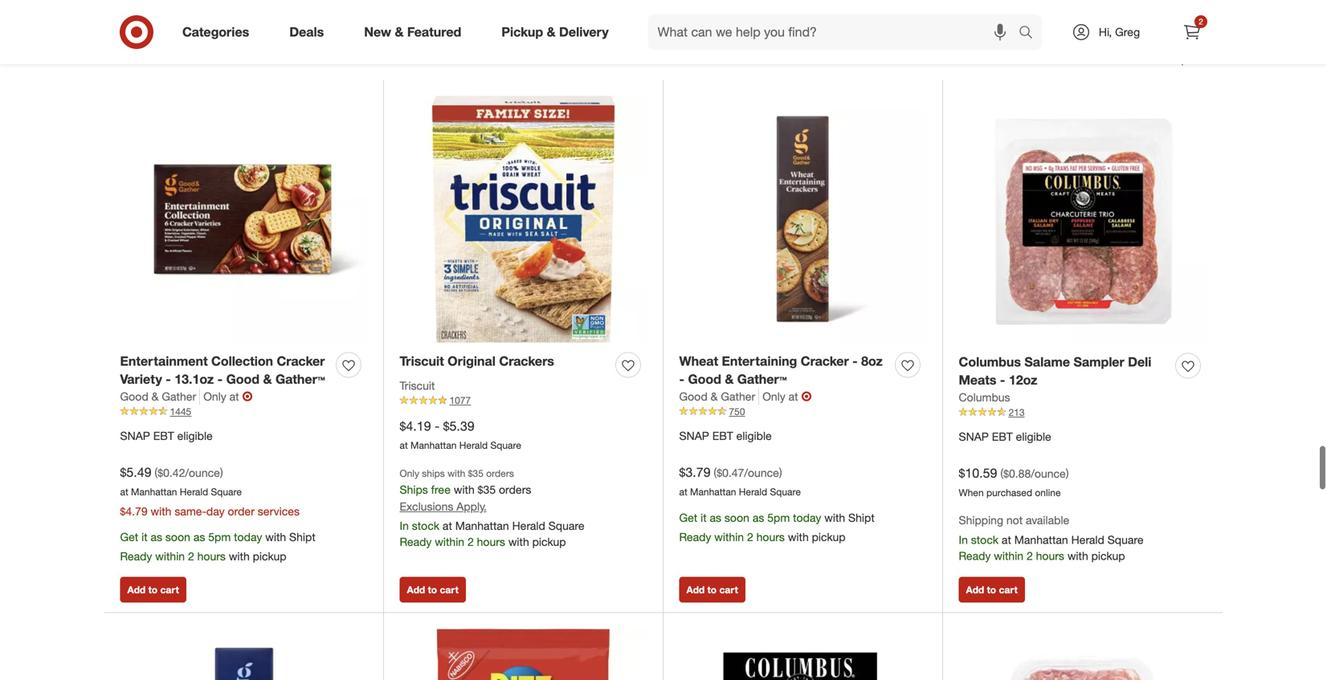 Task type: describe. For each thing, give the bounding box(es) containing it.
/ounce for $5.49
[[185, 466, 220, 480]]

it for $3.79
[[701, 511, 707, 525]]

$4.19 - $5.39 at manhattan herald square
[[400, 419, 522, 452]]

8oz
[[862, 353, 883, 369]]

original
[[448, 353, 496, 369]]

) for $10.59
[[1066, 467, 1069, 481]]

750 link
[[680, 405, 927, 419]]

at inside shipping not available in stock at  manhattan herald square ready within 2 hours with pickup
[[1002, 533, 1012, 548]]

in inside shipping not available in stock at  manhattan herald square ready within 2 hours with pickup
[[959, 533, 969, 548]]

ebt for $10.59
[[993, 430, 1013, 444]]

hours inside only ships with $35 orders ships free with $35 orders exclusions apply. in stock at  manhattan herald square ready within 2 hours with pickup
[[477, 535, 506, 549]]

- inside $4.19 - $5.39 at manhattan herald square
[[435, 419, 440, 434]]

with inside $5.49 ( $0.42 /ounce ) at manhattan herald square $4.79 with same-day order services
[[151, 505, 172, 519]]

columbus for columbus salame sampler deli meats - 12oz
[[959, 354, 1022, 370]]

snap ebt eligible for $3.79
[[680, 429, 772, 443]]

entertainment collection cracker variety  - 13.1oz - good & gather™ link
[[120, 352, 330, 389]]

within down same-
[[155, 550, 185, 564]]

new & featured
[[364, 24, 462, 40]]

pickup inside only ships with $35 orders ships free with $35 orders exclusions apply. in stock at  manhattan herald square ready within 2 hours with pickup
[[533, 535, 566, 549]]

& inside "link"
[[547, 24, 556, 40]]

get for $3.79
[[680, 511, 698, 525]]

cart for $0.88
[[1000, 584, 1018, 596]]

pickup
[[502, 24, 544, 40]]

good & gather only at ¬ for -
[[120, 389, 253, 405]]

in inside only ships with $35 orders ships free with $35 orders exclusions apply. in stock at  manhattan herald square ready within 2 hours with pickup
[[400, 519, 409, 533]]

collection
[[211, 353, 273, 369]]

services
[[258, 505, 300, 519]]

at inside $5.49 ( $0.42 /ounce ) at manhattan herald square $4.79 with same-day order services
[[120, 486, 128, 498]]

( for $10.59
[[1001, 467, 1004, 481]]

¬ for &
[[242, 389, 253, 405]]

at inside $3.79 ( $0.47 /ounce ) at manhattan herald square
[[680, 486, 688, 498]]

12oz
[[1009, 373, 1038, 388]]

ships
[[400, 483, 428, 497]]

& down "wheat"
[[711, 390, 718, 404]]

$0.42
[[158, 466, 185, 480]]

deli
[[1129, 354, 1152, 370]]

2 link
[[1175, 14, 1211, 50]]

herald inside only ships with $35 orders ships free with $35 orders exclusions apply. in stock at  manhattan herald square ready within 2 hours with pickup
[[512, 519, 546, 533]]

within down $3.79 ( $0.47 /ounce ) at manhattan herald square
[[715, 530, 744, 544]]

search button
[[1012, 14, 1051, 53]]

at up 1445 link
[[230, 390, 239, 404]]

deals link
[[276, 14, 344, 50]]

eligible for good
[[177, 429, 213, 443]]

snap for $3.79
[[680, 429, 710, 443]]

$5.49 ( $0.42 /ounce ) at manhattan herald square $4.79 with same-day order services
[[120, 465, 300, 519]]

5pm for $5.49
[[208, 530, 231, 544]]

variety
[[120, 372, 162, 388]]

hi,
[[1100, 25, 1113, 39]]

delivery
[[559, 24, 609, 40]]

new & featured link
[[351, 14, 482, 50]]

only for &
[[763, 390, 786, 404]]

good & gather only at ¬ for good
[[680, 389, 812, 405]]

/ounce for $3.79
[[745, 466, 780, 480]]

( for $5.49
[[155, 466, 158, 480]]

shipping not available in stock at  manhattan herald square ready within 2 hours with pickup
[[959, 513, 1144, 564]]

to for $5.49
[[148, 584, 158, 596]]

5pm for $3.79
[[768, 511, 790, 525]]

add to cart button for $3.79
[[680, 577, 746, 603]]

at inside $4.19 - $5.39 at manhattan herald square
[[400, 440, 408, 452]]

add to cart for $5.49
[[127, 584, 179, 596]]

not
[[1007, 513, 1023, 528]]

soon for $5.49
[[166, 530, 190, 544]]

shipping
[[959, 513, 1004, 528]]

add to cart for $4.19
[[407, 584, 459, 596]]

2 up sponsored
[[1199, 16, 1204, 27]]

today for $5.49
[[234, 530, 262, 544]]

day
[[207, 505, 225, 519]]

sponsored
[[1176, 54, 1223, 66]]

soon for $3.79
[[725, 511, 750, 525]]

) for $5.49
[[220, 466, 223, 480]]

add to cart button for $5.49
[[120, 577, 186, 603]]

free
[[431, 483, 451, 497]]

manhattan for $5.49
[[131, 486, 177, 498]]

gather for -
[[162, 390, 196, 404]]

wheat entertaining cracker - 8oz - good & gather™
[[680, 353, 883, 388]]

1077
[[450, 395, 471, 407]]

triscuit original crackers link
[[400, 352, 555, 371]]

cart for $0.47
[[720, 584, 739, 596]]

only for good
[[204, 390, 226, 404]]

entertaining
[[722, 353, 798, 369]]

triscuit original crackers
[[400, 353, 555, 369]]

0 vertical spatial orders
[[486, 468, 514, 480]]

2 inside shipping not available in stock at  manhattan herald square ready within 2 hours with pickup
[[1027, 550, 1034, 564]]

snap for $10.59
[[959, 430, 989, 444]]

triscuit for triscuit
[[400, 379, 435, 393]]

ships
[[422, 468, 445, 480]]

& right new
[[395, 24, 404, 40]]

categories link
[[169, 14, 269, 50]]

online
[[1036, 487, 1061, 499]]

to for $3.79
[[708, 584, 717, 596]]

) for $3.79
[[780, 466, 783, 480]]

- right 13.1oz
[[218, 372, 223, 388]]

order
[[228, 505, 255, 519]]

& down the variety on the bottom of the page
[[152, 390, 159, 404]]

apply.
[[457, 500, 487, 514]]

get it as soon as 5pm today with shipt ready within 2 hours with pickup for $5.49
[[120, 530, 316, 564]]

square inside $4.19 - $5.39 at manhattan herald square
[[491, 440, 522, 452]]

$10.59
[[959, 466, 998, 482]]

good inside entertainment collection cracker variety  - 13.1oz - good & gather™
[[226, 372, 260, 388]]

- down 'entertainment'
[[166, 372, 171, 388]]

add to cart for $3.79
[[687, 584, 739, 596]]

triscuit link
[[400, 378, 435, 394]]

gather™ inside wheat entertaining cracker - 8oz - good & gather™
[[738, 372, 787, 388]]

$3.79
[[680, 465, 711, 481]]

advertisement element
[[104, 0, 1223, 53]]

categories
[[182, 24, 249, 40]]

ready down $4.79
[[120, 550, 152, 564]]

good & gather link for -
[[680, 389, 760, 405]]

salame
[[1025, 354, 1071, 370]]

What can we help you find? suggestions appear below search field
[[648, 14, 1023, 50]]

exclusions apply. button
[[400, 499, 487, 515]]

cart for $5.39
[[440, 584, 459, 596]]

manhattan inside $4.19 - $5.39 at manhattan herald square
[[411, 440, 457, 452]]

at inside only ships with $35 orders ships free with $35 orders exclusions apply. in stock at  manhattan herald square ready within 2 hours with pickup
[[443, 519, 452, 533]]

deals
[[290, 24, 324, 40]]



Task type: vqa. For each thing, say whether or not it's contained in the screenshot.
the rightmost over
no



Task type: locate. For each thing, give the bounding box(es) containing it.
0 vertical spatial $35
[[468, 468, 484, 480]]

herald for $5.49
[[180, 486, 208, 498]]

good & gather link
[[120, 389, 200, 405], [680, 389, 760, 405]]

1 horizontal spatial gather™
[[738, 372, 787, 388]]

0 horizontal spatial shipt
[[289, 530, 316, 544]]

orders
[[486, 468, 514, 480], [499, 483, 532, 497]]

ready down exclusions
[[400, 535, 432, 549]]

hours inside shipping not available in stock at  manhattan herald square ready within 2 hours with pickup
[[1037, 550, 1065, 564]]

ready inside only ships with $35 orders ships free with $35 orders exclusions apply. in stock at  manhattan herald square ready within 2 hours with pickup
[[400, 535, 432, 549]]

2 cart from the left
[[440, 584, 459, 596]]

0 horizontal spatial get
[[120, 530, 138, 544]]

manhattan down $0.42
[[131, 486, 177, 498]]

wheat entertaining cracker - 8oz - good & gather™ image
[[680, 95, 927, 343], [680, 95, 927, 343]]

get for $5.49
[[120, 530, 138, 544]]

0 horizontal spatial (
[[155, 466, 158, 480]]

/ounce inside $5.49 ( $0.42 /ounce ) at manhattan herald square $4.79 with same-day order services
[[185, 466, 220, 480]]

stock down exclusions
[[412, 519, 440, 533]]

1445
[[170, 406, 191, 418]]

add to cart button for $10.59
[[959, 577, 1026, 603]]

1 gather from the left
[[162, 390, 196, 404]]

as
[[710, 511, 722, 525], [753, 511, 765, 525], [151, 530, 162, 544], [194, 530, 205, 544]]

2 down same-
[[188, 550, 194, 564]]

columbus up meats
[[959, 354, 1022, 370]]

cracker left 8oz
[[801, 353, 849, 369]]

snap ebt eligible down 213
[[959, 430, 1052, 444]]

0 horizontal spatial gather™
[[276, 372, 325, 388]]

(
[[155, 466, 158, 480], [714, 466, 717, 480], [1001, 467, 1004, 481]]

0 vertical spatial 5pm
[[768, 511, 790, 525]]

only
[[204, 390, 226, 404], [763, 390, 786, 404], [400, 468, 420, 480]]

square for $3.79
[[770, 486, 801, 498]]

$0.88
[[1004, 467, 1031, 481]]

hours down apply.
[[477, 535, 506, 549]]

) right $0.88
[[1066, 467, 1069, 481]]

today for $3.79
[[793, 511, 822, 525]]

1 ¬ from the left
[[242, 389, 253, 405]]

0 horizontal spatial cracker
[[277, 353, 325, 369]]

1 cart from the left
[[160, 584, 179, 596]]

1 columbus from the top
[[959, 354, 1022, 370]]

snap ebt eligible for $5.49
[[120, 429, 213, 443]]

- left 12oz
[[1001, 373, 1006, 388]]

0 vertical spatial soon
[[725, 511, 750, 525]]

& inside wheat entertaining cracker - 8oz - good & gather™
[[725, 372, 734, 388]]

classic water cracker - 4.4oz - good & gather™ image
[[120, 629, 368, 681], [120, 629, 368, 681]]

( up purchased
[[1001, 467, 1004, 481]]

only ships with $35 orders ships free with $35 orders exclusions apply. in stock at  manhattan herald square ready within 2 hours with pickup
[[400, 468, 585, 549]]

soon down same-
[[166, 530, 190, 544]]

1 horizontal spatial snap
[[680, 429, 710, 443]]

at
[[230, 390, 239, 404], [789, 390, 799, 404], [400, 440, 408, 452], [120, 486, 128, 498], [680, 486, 688, 498], [443, 519, 452, 533], [1002, 533, 1012, 548]]

1 horizontal spatial gather
[[721, 390, 756, 404]]

cracker inside entertainment collection cracker variety  - 13.1oz - good & gather™
[[277, 353, 325, 369]]

3 add from the left
[[687, 584, 705, 596]]

soon down $3.79 ( $0.47 /ounce ) at manhattan herald square
[[725, 511, 750, 525]]

1 horizontal spatial eligible
[[737, 429, 772, 443]]

0 vertical spatial shipt
[[849, 511, 875, 525]]

new
[[364, 24, 391, 40]]

4 cart from the left
[[1000, 584, 1018, 596]]

1 vertical spatial columbus
[[959, 391, 1011, 405]]

ritz toasted chips - sour cream & onion - 8.1oz image
[[400, 629, 647, 681], [400, 629, 647, 681]]

good & gather link up the 1445
[[120, 389, 200, 405]]

( right $5.49
[[155, 466, 158, 480]]

2 horizontal spatial only
[[763, 390, 786, 404]]

add
[[127, 584, 146, 596], [407, 584, 425, 596], [687, 584, 705, 596], [967, 584, 985, 596]]

manhattan down the $4.19
[[411, 440, 457, 452]]

hi, greg
[[1100, 25, 1141, 39]]

gather for good
[[721, 390, 756, 404]]

add for $4.19
[[407, 584, 425, 596]]

only inside only ships with $35 orders ships free with $35 orders exclusions apply. in stock at  manhattan herald square ready within 2 hours with pickup
[[400, 468, 420, 480]]

2
[[1199, 16, 1204, 27], [748, 530, 754, 544], [468, 535, 474, 549], [1027, 550, 1034, 564], [188, 550, 194, 564]]

gather™ inside entertainment collection cracker variety  - 13.1oz - good & gather™
[[276, 372, 325, 388]]

good & gather only at ¬ up the 1445
[[120, 389, 253, 405]]

0 horizontal spatial 5pm
[[208, 530, 231, 544]]

cart
[[160, 584, 179, 596], [440, 584, 459, 596], [720, 584, 739, 596], [1000, 584, 1018, 596]]

4 add to cart from the left
[[967, 584, 1018, 596]]

within inside only ships with $35 orders ships free with $35 orders exclusions apply. in stock at  manhattan herald square ready within 2 hours with pickup
[[435, 535, 465, 549]]

creminelli sliced sopressata & monterey jack with crackers - 2oz image
[[959, 629, 1208, 681], [959, 629, 1208, 681]]

2 to from the left
[[428, 584, 437, 596]]

snap up $3.79
[[680, 429, 710, 443]]

manhattan down apply.
[[456, 519, 509, 533]]

manhattan down $0.47 at the bottom right of page
[[691, 486, 737, 498]]

wheat
[[680, 353, 719, 369]]

orders up apply.
[[486, 468, 514, 480]]

4 to from the left
[[988, 584, 997, 596]]

get
[[680, 511, 698, 525], [120, 530, 138, 544]]

shipt for entertainment collection cracker variety  - 13.1oz - good & gather™
[[289, 530, 316, 544]]

with inside shipping not available in stock at  manhattan herald square ready within 2 hours with pickup
[[1068, 550, 1089, 564]]

1 horizontal spatial snap ebt eligible
[[680, 429, 772, 443]]

triscuit up the $4.19
[[400, 379, 435, 393]]

1 add from the left
[[127, 584, 146, 596]]

search
[[1012, 26, 1051, 41]]

it down $3.79
[[701, 511, 707, 525]]

0 horizontal spatial ¬
[[242, 389, 253, 405]]

entertainment collection cracker variety  - 13.1oz - good & gather™ image
[[120, 95, 368, 343], [120, 95, 368, 343]]

3 add to cart button from the left
[[680, 577, 746, 603]]

eligible down 750
[[737, 429, 772, 443]]

$10.59 ( $0.88 /ounce ) when purchased online
[[959, 466, 1069, 499]]

cracker right collection on the bottom left of page
[[277, 353, 325, 369]]

ready
[[680, 530, 712, 544], [400, 535, 432, 549], [959, 550, 991, 564], [120, 550, 152, 564]]

purchased
[[987, 487, 1033, 499]]

1 horizontal spatial )
[[780, 466, 783, 480]]

stock inside shipping not available in stock at  manhattan herald square ready within 2 hours with pickup
[[972, 533, 999, 548]]

entertainment collection cracker variety  - 13.1oz - good & gather™
[[120, 353, 325, 388]]

2 add to cart button from the left
[[400, 577, 466, 603]]

1 add to cart button from the left
[[120, 577, 186, 603]]

/ounce inside $10.59 ( $0.88 /ounce ) when purchased online
[[1031, 467, 1066, 481]]

¬
[[242, 389, 253, 405], [802, 389, 812, 405]]

1 horizontal spatial ebt
[[713, 429, 734, 443]]

stock inside only ships with $35 orders ships free with $35 orders exclusions apply. in stock at  manhattan herald square ready within 2 hours with pickup
[[412, 519, 440, 533]]

2 down apply.
[[468, 535, 474, 549]]

manhattan inside $3.79 ( $0.47 /ounce ) at manhattan herald square
[[691, 486, 737, 498]]

1 horizontal spatial ¬
[[802, 389, 812, 405]]

0 horizontal spatial in
[[400, 519, 409, 533]]

$4.79
[[120, 505, 148, 519]]

herald inside $4.19 - $5.39 at manhattan herald square
[[460, 440, 488, 452]]

/ounce up the online
[[1031, 467, 1066, 481]]

2 horizontal spatial snap ebt eligible
[[959, 430, 1052, 444]]

square for shipping
[[1108, 533, 1144, 548]]

it for $5.49
[[142, 530, 148, 544]]

2 horizontal spatial /ounce
[[1031, 467, 1066, 481]]

manhattan for shipping
[[1015, 533, 1069, 548]]

in down exclusions
[[400, 519, 409, 533]]

3 to from the left
[[708, 584, 717, 596]]

2 horizontal spatial ebt
[[993, 430, 1013, 444]]

get down $3.79
[[680, 511, 698, 525]]

0 horizontal spatial ebt
[[153, 429, 174, 443]]

- inside columbus salame sampler deli meats - 12oz
[[1001, 373, 1006, 388]]

pickup inside shipping not available in stock at  manhattan herald square ready within 2 hours with pickup
[[1092, 550, 1126, 564]]

good & gather only at ¬ up 750
[[680, 389, 812, 405]]

0 horizontal spatial snap
[[120, 429, 150, 443]]

0 vertical spatial get
[[680, 511, 698, 525]]

1 horizontal spatial soon
[[725, 511, 750, 525]]

750
[[729, 406, 746, 418]]

cracker for collection
[[277, 353, 325, 369]]

1 horizontal spatial today
[[793, 511, 822, 525]]

manhattan down "available"
[[1015, 533, 1069, 548]]

2 horizontal spatial snap
[[959, 430, 989, 444]]

5pm down day
[[208, 530, 231, 544]]

ready down $3.79
[[680, 530, 712, 544]]

¬ up 750 link
[[802, 389, 812, 405]]

/ounce for $10.59
[[1031, 467, 1066, 481]]

manhattan inside only ships with $35 orders ships free with $35 orders exclusions apply. in stock at  manhattan herald square ready within 2 hours with pickup
[[456, 519, 509, 533]]

get it as soon as 5pm today with shipt ready within 2 hours with pickup
[[680, 511, 875, 544], [120, 530, 316, 564]]

square inside shipping not available in stock at  manhattan herald square ready within 2 hours with pickup
[[1108, 533, 1144, 548]]

cracker for entertaining
[[801, 353, 849, 369]]

2 inside only ships with $35 orders ships free with $35 orders exclusions apply. in stock at  manhattan herald square ready within 2 hours with pickup
[[468, 535, 474, 549]]

at down not
[[1002, 533, 1012, 548]]

cart for $0.42
[[160, 584, 179, 596]]

$5.49
[[120, 465, 152, 481]]

1445 link
[[120, 405, 368, 419]]

add to cart button
[[120, 577, 186, 603], [400, 577, 466, 603], [680, 577, 746, 603], [959, 577, 1026, 603]]

0 horizontal spatial soon
[[166, 530, 190, 544]]

hours down day
[[197, 550, 226, 564]]

2 down $3.79 ( $0.47 /ounce ) at manhattan herald square
[[748, 530, 754, 544]]

columbus salame sampler deli meats - 12oz link
[[959, 353, 1170, 390]]

columbus
[[959, 354, 1022, 370], [959, 391, 1011, 405]]

0 horizontal spatial good & gather link
[[120, 389, 200, 405]]

add to cart
[[127, 584, 179, 596], [407, 584, 459, 596], [687, 584, 739, 596], [967, 584, 1018, 596]]

with
[[448, 468, 466, 480], [454, 483, 475, 497], [151, 505, 172, 519], [825, 511, 846, 525], [265, 530, 286, 544], [788, 530, 809, 544], [509, 535, 530, 549], [1068, 550, 1089, 564], [229, 550, 250, 564]]

) inside $10.59 ( $0.88 /ounce ) when purchased online
[[1066, 467, 1069, 481]]

&
[[395, 24, 404, 40], [547, 24, 556, 40], [263, 372, 272, 388], [725, 372, 734, 388], [152, 390, 159, 404], [711, 390, 718, 404]]

& inside entertainment collection cracker variety  - 13.1oz - good & gather™
[[263, 372, 272, 388]]

sampler
[[1074, 354, 1125, 370]]

within inside shipping not available in stock at  manhattan herald square ready within 2 hours with pickup
[[995, 550, 1024, 564]]

columbus link
[[959, 390, 1011, 406]]

crackers
[[499, 353, 555, 369]]

1 vertical spatial soon
[[166, 530, 190, 544]]

entertainment
[[120, 353, 208, 369]]

1 vertical spatial today
[[234, 530, 262, 544]]

ebt for $3.79
[[713, 429, 734, 443]]

in down shipping
[[959, 533, 969, 548]]

1 horizontal spatial cracker
[[801, 353, 849, 369]]

get it as soon as 5pm today with shipt ready within 2 hours with pickup down $3.79 ( $0.47 /ounce ) at manhattan herald square
[[680, 511, 875, 544]]

wheat entertaining cracker - 8oz - good & gather™ link
[[680, 352, 889, 389]]

$4.19
[[400, 419, 431, 434]]

13.1oz
[[175, 372, 214, 388]]

0 vertical spatial today
[[793, 511, 822, 525]]

eligible for &
[[737, 429, 772, 443]]

snap ebt eligible for $10.59
[[959, 430, 1052, 444]]

add to cart for $10.59
[[967, 584, 1018, 596]]

0 horizontal spatial only
[[204, 390, 226, 404]]

213
[[1009, 407, 1025, 419]]

1 vertical spatial it
[[142, 530, 148, 544]]

1 vertical spatial shipt
[[289, 530, 316, 544]]

2 columbus from the top
[[959, 391, 1011, 405]]

herald for $3.79
[[739, 486, 768, 498]]

snap for $5.49
[[120, 429, 150, 443]]

get down $4.79
[[120, 530, 138, 544]]

at down the $4.19
[[400, 440, 408, 452]]

1 to from the left
[[148, 584, 158, 596]]

2 horizontal spatial eligible
[[1017, 430, 1052, 444]]

square for $5.49
[[211, 486, 242, 498]]

0 vertical spatial columbus
[[959, 354, 1022, 370]]

¬ up 1445 link
[[242, 389, 253, 405]]

2 triscuit from the top
[[400, 379, 435, 393]]

when
[[959, 487, 984, 499]]

pickup & delivery link
[[488, 14, 629, 50]]

gather™ down entertaining
[[738, 372, 787, 388]]

1 horizontal spatial good & gather link
[[680, 389, 760, 405]]

only up 'ships'
[[400, 468, 420, 480]]

- left 8oz
[[853, 353, 858, 369]]

$0.47
[[717, 466, 745, 480]]

square inside $3.79 ( $0.47 /ounce ) at manhattan herald square
[[770, 486, 801, 498]]

2 horizontal spatial (
[[1001, 467, 1004, 481]]

4 add from the left
[[967, 584, 985, 596]]

good & gather only at ¬
[[120, 389, 253, 405], [680, 389, 812, 405]]

1 vertical spatial get
[[120, 530, 138, 544]]

1 good & gather only at ¬ from the left
[[120, 389, 253, 405]]

1 vertical spatial 5pm
[[208, 530, 231, 544]]

columbus salame sampler deli meats - 12oz image
[[959, 95, 1208, 344], [959, 95, 1208, 344]]

within down exclusions apply. button
[[435, 535, 465, 549]]

( inside $5.49 ( $0.42 /ounce ) at manhattan herald square $4.79 with same-day order services
[[155, 466, 158, 480]]

1 vertical spatial $35
[[478, 483, 496, 497]]

within down not
[[995, 550, 1024, 564]]

1 triscuit from the top
[[400, 353, 444, 369]]

only down wheat entertaining cracker - 8oz - good & gather™
[[763, 390, 786, 404]]

/ounce down 750
[[745, 466, 780, 480]]

snap up $5.49
[[120, 429, 150, 443]]

it down $4.79
[[142, 530, 148, 544]]

2 ¬ from the left
[[802, 389, 812, 405]]

today down order
[[234, 530, 262, 544]]

( right $3.79
[[714, 466, 717, 480]]

)
[[220, 466, 223, 480], [780, 466, 783, 480], [1066, 467, 1069, 481]]

exclusions
[[400, 500, 454, 514]]

0 horizontal spatial )
[[220, 466, 223, 480]]

add for $10.59
[[967, 584, 985, 596]]

( inside $3.79 ( $0.47 /ounce ) at manhattan herald square
[[714, 466, 717, 480]]

manhattan
[[411, 440, 457, 452], [131, 486, 177, 498], [691, 486, 737, 498], [456, 519, 509, 533], [1015, 533, 1069, 548]]

0 horizontal spatial stock
[[412, 519, 440, 533]]

good
[[226, 372, 260, 388], [688, 372, 722, 388], [120, 390, 149, 404], [680, 390, 708, 404]]

/ounce up same-
[[185, 466, 220, 480]]

1 horizontal spatial stock
[[972, 533, 999, 548]]

2 cracker from the left
[[801, 353, 849, 369]]

columbus salame sampler deli meats - 12oz
[[959, 354, 1152, 388]]

2 down "available"
[[1027, 550, 1034, 564]]

1 horizontal spatial good & gather only at ¬
[[680, 389, 812, 405]]

columbus gluten free genoa salame panino - 3.9oz image
[[680, 629, 927, 681], [680, 629, 927, 681]]

ebt down the 1445
[[153, 429, 174, 443]]

& up 750
[[725, 372, 734, 388]]

gather up the 1445
[[162, 390, 196, 404]]

1 horizontal spatial (
[[714, 466, 717, 480]]

manhattan for $3.79
[[691, 486, 737, 498]]

cracker
[[277, 353, 325, 369], [801, 353, 849, 369]]

herald inside $5.49 ( $0.42 /ounce ) at manhattan herald square $4.79 with same-day order services
[[180, 486, 208, 498]]

hours down "available"
[[1037, 550, 1065, 564]]

& right the pickup
[[547, 24, 556, 40]]

herald inside shipping not available in stock at  manhattan herald square ready within 2 hours with pickup
[[1072, 533, 1105, 548]]

1 cracker from the left
[[277, 353, 325, 369]]

0 horizontal spatial it
[[142, 530, 148, 544]]

get it as soon as 5pm today with shipt ready within 2 hours with pickup down day
[[120, 530, 316, 564]]

herald inside $3.79 ( $0.47 /ounce ) at manhattan herald square
[[739, 486, 768, 498]]

) up day
[[220, 466, 223, 480]]

columbus for columbus
[[959, 391, 1011, 405]]

1 vertical spatial orders
[[499, 483, 532, 497]]

) right $0.47 at the bottom right of page
[[780, 466, 783, 480]]

/ounce inside $3.79 ( $0.47 /ounce ) at manhattan herald square
[[745, 466, 780, 480]]

eligible down 213
[[1017, 430, 1052, 444]]

snap ebt eligible down 750
[[680, 429, 772, 443]]

1 good & gather link from the left
[[120, 389, 200, 405]]

eligible down the 1445
[[177, 429, 213, 443]]

ebt for $5.49
[[153, 429, 174, 443]]

$35
[[468, 468, 484, 480], [478, 483, 496, 497]]

2 good & gather link from the left
[[680, 389, 760, 405]]

triscuit
[[400, 353, 444, 369], [400, 379, 435, 393]]

columbus inside columbus salame sampler deli meats - 12oz
[[959, 354, 1022, 370]]

today down $3.79 ( $0.47 /ounce ) at manhattan herald square
[[793, 511, 822, 525]]

snap ebt eligible down the 1445
[[120, 429, 213, 443]]

1 horizontal spatial get it as soon as 5pm today with shipt ready within 2 hours with pickup
[[680, 511, 875, 544]]

( for $3.79
[[714, 466, 717, 480]]

0 horizontal spatial today
[[234, 530, 262, 544]]

0 horizontal spatial snap ebt eligible
[[120, 429, 213, 443]]

ebt down 750
[[713, 429, 734, 443]]

gather™ up 1445 link
[[276, 372, 325, 388]]

1 horizontal spatial 5pm
[[768, 511, 790, 525]]

- left $5.39 at the bottom left of page
[[435, 419, 440, 434]]

0 horizontal spatial /ounce
[[185, 466, 220, 480]]

2 add to cart from the left
[[407, 584, 459, 596]]

- down "wheat"
[[680, 372, 685, 388]]

snap up $10.59
[[959, 430, 989, 444]]

featured
[[407, 24, 462, 40]]

good & gather link up 750
[[680, 389, 760, 405]]

3 cart from the left
[[720, 584, 739, 596]]

same-
[[175, 505, 207, 519]]

& down collection on the bottom left of page
[[263, 372, 272, 388]]

0 horizontal spatial gather
[[162, 390, 196, 404]]

3 add to cart from the left
[[687, 584, 739, 596]]

get it as soon as 5pm today with shipt ready within 2 hours with pickup for $3.79
[[680, 511, 875, 544]]

square inside $5.49 ( $0.42 /ounce ) at manhattan herald square $4.79 with same-day order services
[[211, 486, 242, 498]]

2 horizontal spatial )
[[1066, 467, 1069, 481]]

2 gather from the left
[[721, 390, 756, 404]]

) inside $5.49 ( $0.42 /ounce ) at manhattan herald square $4.79 with same-day order services
[[220, 466, 223, 480]]

at up $4.79
[[120, 486, 128, 498]]

meats
[[959, 373, 997, 388]]

pickup & delivery
[[502, 24, 609, 40]]

it
[[701, 511, 707, 525], [142, 530, 148, 544]]

4 add to cart button from the left
[[959, 577, 1026, 603]]

columbus down meats
[[959, 391, 1011, 405]]

greg
[[1116, 25, 1141, 39]]

add to cart button for $4.19
[[400, 577, 466, 603]]

1 horizontal spatial /ounce
[[745, 466, 780, 480]]

2 good & gather only at ¬ from the left
[[680, 389, 812, 405]]

ready inside shipping not available in stock at  manhattan herald square ready within 2 hours with pickup
[[959, 550, 991, 564]]

213 link
[[959, 406, 1208, 420]]

1 horizontal spatial get
[[680, 511, 698, 525]]

add for $5.49
[[127, 584, 146, 596]]

pickup
[[812, 530, 846, 544], [533, 535, 566, 549], [1092, 550, 1126, 564], [253, 550, 287, 564]]

at down exclusions apply. button
[[443, 519, 452, 533]]

available
[[1026, 513, 1070, 528]]

triscuit original crackers image
[[400, 95, 647, 343], [400, 95, 647, 343]]

0 horizontal spatial get it as soon as 5pm today with shipt ready within 2 hours with pickup
[[120, 530, 316, 564]]

herald for shipping
[[1072, 533, 1105, 548]]

to for $4.19
[[428, 584, 437, 596]]

1 horizontal spatial it
[[701, 511, 707, 525]]

2 add from the left
[[407, 584, 425, 596]]

¬ for gather™
[[802, 389, 812, 405]]

0 vertical spatial it
[[701, 511, 707, 525]]

1077 link
[[400, 394, 647, 408]]

hours down $3.79 ( $0.47 /ounce ) at manhattan herald square
[[757, 530, 785, 544]]

1 add to cart from the left
[[127, 584, 179, 596]]

0 horizontal spatial good & gather only at ¬
[[120, 389, 253, 405]]

5pm down $3.79 ( $0.47 /ounce ) at manhattan herald square
[[768, 511, 790, 525]]

at down $3.79
[[680, 486, 688, 498]]

) inside $3.79 ( $0.47 /ounce ) at manhattan herald square
[[780, 466, 783, 480]]

manhattan inside $5.49 ( $0.42 /ounce ) at manhattan herald square $4.79 with same-day order services
[[131, 486, 177, 498]]

manhattan inside shipping not available in stock at  manhattan herald square ready within 2 hours with pickup
[[1015, 533, 1069, 548]]

0 vertical spatial triscuit
[[400, 353, 444, 369]]

0 horizontal spatial eligible
[[177, 429, 213, 443]]

1 horizontal spatial shipt
[[849, 511, 875, 525]]

triscuit for triscuit original crackers
[[400, 353, 444, 369]]

cracker inside wheat entertaining cracker - 8oz - good & gather™
[[801, 353, 849, 369]]

ready down shipping
[[959, 550, 991, 564]]

( inside $10.59 ( $0.88 /ounce ) when purchased online
[[1001, 467, 1004, 481]]

at up 750 link
[[789, 390, 799, 404]]

1 horizontal spatial in
[[959, 533, 969, 548]]

1 vertical spatial triscuit
[[400, 379, 435, 393]]

soon
[[725, 511, 750, 525], [166, 530, 190, 544]]

only down 13.1oz
[[204, 390, 226, 404]]

stock down shipping
[[972, 533, 999, 548]]

add for $3.79
[[687, 584, 705, 596]]

snap
[[120, 429, 150, 443], [680, 429, 710, 443], [959, 430, 989, 444]]

to for $10.59
[[988, 584, 997, 596]]

$3.79 ( $0.47 /ounce ) at manhattan herald square
[[680, 465, 801, 498]]

good & gather link for 13.1oz
[[120, 389, 200, 405]]

orders right free
[[499, 483, 532, 497]]

ebt down 213
[[993, 430, 1013, 444]]

2 gather™ from the left
[[738, 372, 787, 388]]

$5.39
[[443, 419, 475, 434]]

triscuit up triscuit link
[[400, 353, 444, 369]]

to
[[148, 584, 158, 596], [428, 584, 437, 596], [708, 584, 717, 596], [988, 584, 997, 596]]

1 gather™ from the left
[[276, 372, 325, 388]]

square inside only ships with $35 orders ships free with $35 orders exclusions apply. in stock at  manhattan herald square ready within 2 hours with pickup
[[549, 519, 585, 533]]

ebt
[[153, 429, 174, 443], [713, 429, 734, 443], [993, 430, 1013, 444]]

within
[[715, 530, 744, 544], [435, 535, 465, 549], [995, 550, 1024, 564], [155, 550, 185, 564]]

shipt for wheat entertaining cracker - 8oz - good & gather™
[[849, 511, 875, 525]]

gather up 750
[[721, 390, 756, 404]]

1 horizontal spatial only
[[400, 468, 420, 480]]

good inside wheat entertaining cracker - 8oz - good & gather™
[[688, 372, 722, 388]]

5pm
[[768, 511, 790, 525], [208, 530, 231, 544]]

gather™
[[276, 372, 325, 388], [738, 372, 787, 388]]



